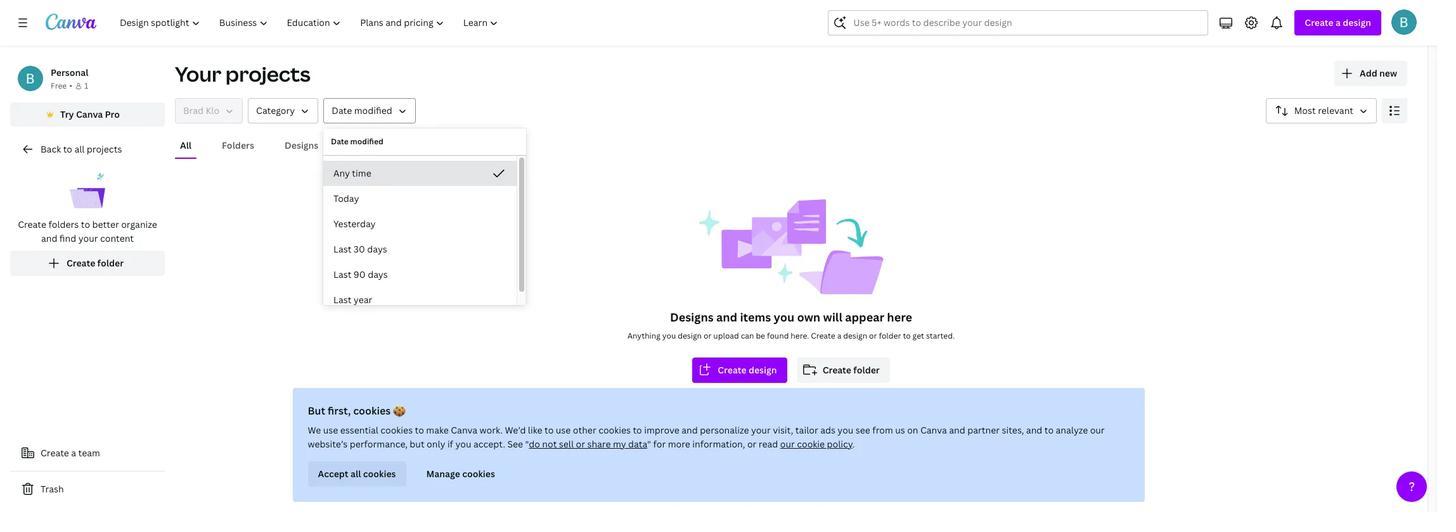 Task type: describe. For each thing, give the bounding box(es) containing it.
last year option
[[323, 288, 517, 313]]

create a design button
[[1295, 10, 1381, 35]]

1 use from the left
[[323, 425, 338, 437]]

relevant
[[1318, 105, 1353, 117]]

Sort by button
[[1266, 98, 1377, 124]]

back
[[41, 143, 61, 155]]

to inside create folders to better organize and find your content
[[81, 219, 90, 231]]

1 horizontal spatial projects
[[226, 60, 310, 87]]

personalize
[[700, 425, 749, 437]]

accept all cookies
[[318, 468, 396, 480]]

but first, cookies 🍪 dialog
[[293, 389, 1144, 503]]

more
[[668, 439, 690, 451]]

and left partner
[[949, 425, 965, 437]]

brad klo
[[183, 105, 219, 117]]

last 90 days option
[[323, 262, 517, 288]]

0 horizontal spatial create folder
[[67, 257, 124, 269]]

to right back
[[63, 143, 72, 155]]

free
[[51, 81, 67, 91]]

any
[[333, 167, 350, 179]]

any time option
[[323, 161, 517, 186]]

be
[[756, 331, 765, 342]]

website's
[[308, 439, 348, 451]]

folders
[[48, 219, 79, 231]]

today button
[[323, 186, 517, 212]]

add
[[1360, 67, 1377, 79]]

improve
[[644, 425, 679, 437]]

designs and items you own will appear here anything you design or upload can be found here. create a design or folder to get started.
[[627, 310, 955, 342]]

any time
[[333, 167, 371, 179]]

1 vertical spatial date
[[331, 136, 348, 147]]

but
[[308, 404, 325, 418]]

back to all projects link
[[10, 137, 165, 162]]

🍪
[[393, 404, 406, 418]]

canva inside "button"
[[76, 108, 103, 120]]

first,
[[328, 404, 351, 418]]

to right like
[[545, 425, 554, 437]]

trash link
[[10, 477, 165, 503]]

sites,
[[1002, 425, 1024, 437]]

try canva pro
[[60, 108, 120, 120]]

create folders to better organize and find your content
[[18, 219, 157, 245]]

your projects
[[175, 60, 310, 87]]

pro
[[105, 108, 120, 120]]

your
[[175, 60, 221, 87]]

you up policy
[[838, 425, 853, 437]]

0 horizontal spatial our
[[780, 439, 795, 451]]

organize
[[121, 219, 157, 231]]

all button
[[175, 134, 197, 158]]

yesterday
[[333, 218, 376, 230]]

designs button
[[280, 134, 323, 158]]

any time button
[[323, 161, 517, 186]]

last year button
[[323, 288, 517, 313]]

designs for designs
[[285, 139, 318, 151]]

cookies inside 'button'
[[363, 468, 396, 480]]

0 vertical spatial folder
[[97, 257, 124, 269]]

see
[[507, 439, 523, 451]]

try
[[60, 108, 74, 120]]

designs for designs and items you own will appear here anything you design or upload can be found here. create a design or folder to get started.
[[670, 310, 714, 325]]

performance,
[[350, 439, 408, 451]]

today
[[333, 193, 359, 205]]

accept.
[[473, 439, 505, 451]]

do not sell or share my data " for more information, or read our cookie policy .
[[529, 439, 855, 451]]

like
[[528, 425, 542, 437]]

other
[[573, 425, 596, 437]]

1
[[84, 81, 88, 91]]

top level navigation element
[[112, 10, 509, 35]]

accept
[[318, 468, 348, 480]]

images
[[349, 139, 379, 151]]

most
[[1294, 105, 1316, 117]]

read
[[759, 439, 778, 451]]

policy
[[827, 439, 852, 451]]

1 horizontal spatial canva
[[451, 425, 477, 437]]

accept all cookies button
[[308, 462, 406, 487]]

if
[[447, 439, 453, 451]]

year
[[354, 294, 372, 306]]

0 horizontal spatial all
[[74, 143, 85, 155]]

for
[[653, 439, 666, 451]]

trash
[[41, 484, 64, 496]]

on
[[907, 425, 918, 437]]

cookie
[[797, 439, 825, 451]]

us
[[895, 425, 905, 437]]

manage cookies
[[426, 468, 495, 480]]

to up but
[[415, 425, 424, 437]]

partner
[[967, 425, 1000, 437]]

yesterday button
[[323, 212, 517, 237]]

find
[[59, 233, 76, 245]]

new
[[1379, 67, 1397, 79]]

cookies inside button
[[462, 468, 495, 480]]

and inside create folders to better organize and find your content
[[41, 233, 57, 245]]

from
[[872, 425, 893, 437]]

work.
[[480, 425, 503, 437]]

tailor
[[795, 425, 818, 437]]

Search search field
[[853, 11, 1183, 35]]

design down appear
[[843, 331, 867, 342]]

create inside create folders to better organize and find your content
[[18, 219, 46, 231]]

do
[[529, 439, 540, 451]]

1 vertical spatial date modified
[[331, 136, 383, 147]]

personal
[[51, 67, 88, 79]]

analyze
[[1056, 425, 1088, 437]]

do not sell or share my data link
[[529, 439, 647, 451]]

most relevant
[[1294, 105, 1353, 117]]

your inside create folders to better organize and find your content
[[78, 233, 98, 245]]

anything
[[627, 331, 660, 342]]

get
[[913, 331, 924, 342]]

information,
[[692, 439, 745, 451]]

or left upload
[[704, 331, 711, 342]]

2 " from the left
[[647, 439, 651, 451]]

a for team
[[71, 448, 76, 460]]

last 30 days
[[333, 243, 387, 255]]



Task type: locate. For each thing, give the bounding box(es) containing it.
manage cookies button
[[416, 462, 505, 487]]

but
[[410, 439, 424, 451]]

0 vertical spatial days
[[367, 243, 387, 255]]

create a team button
[[10, 441, 165, 467]]

date modified
[[332, 105, 392, 117], [331, 136, 383, 147]]

a inside "dropdown button"
[[1336, 16, 1341, 29]]

0 vertical spatial create folder button
[[10, 251, 165, 276]]

a
[[1336, 16, 1341, 29], [837, 331, 841, 342], [71, 448, 76, 460]]

1 horizontal spatial all
[[351, 468, 361, 480]]

or right sell
[[576, 439, 585, 451]]

days for last 90 days
[[368, 269, 388, 281]]

date modified up images
[[332, 105, 392, 117]]

0 vertical spatial date modified
[[332, 105, 392, 117]]

0 horizontal spatial a
[[71, 448, 76, 460]]

design left brad klo icon
[[1343, 16, 1371, 29]]

only
[[427, 439, 445, 451]]

2 vertical spatial a
[[71, 448, 76, 460]]

2 last from the top
[[333, 269, 351, 281]]

1 vertical spatial days
[[368, 269, 388, 281]]

2 use from the left
[[556, 425, 571, 437]]

and left the find
[[41, 233, 57, 245]]

0 vertical spatial your
[[78, 233, 98, 245]]

today option
[[323, 186, 517, 212]]

1 vertical spatial folder
[[879, 331, 901, 342]]

you up found
[[774, 310, 794, 325]]

1 horizontal spatial your
[[751, 425, 771, 437]]

0 vertical spatial create folder
[[67, 257, 124, 269]]

2 horizontal spatial a
[[1336, 16, 1341, 29]]

all right accept
[[351, 468, 361, 480]]

add new button
[[1334, 61, 1407, 86]]

create folder button
[[10, 251, 165, 276], [797, 358, 890, 384]]

ads
[[820, 425, 835, 437]]

1 horizontal spatial create folder
[[823, 364, 880, 377]]

2 horizontal spatial canva
[[920, 425, 947, 437]]

list box
[[323, 161, 517, 313]]

designs up upload
[[670, 310, 714, 325]]

our cookie policy link
[[780, 439, 852, 451]]

" left for
[[647, 439, 651, 451]]

will
[[823, 310, 842, 325]]

your right the find
[[78, 233, 98, 245]]

days
[[367, 243, 387, 255], [368, 269, 388, 281]]

1 horizontal spatial our
[[1090, 425, 1105, 437]]

a inside designs and items you own will appear here anything you design or upload can be found here. create a design or folder to get started.
[[837, 331, 841, 342]]

30
[[354, 243, 365, 255]]

days right '30'
[[367, 243, 387, 255]]

.
[[852, 439, 855, 451]]

create design button
[[692, 358, 787, 384]]

folder down "content"
[[97, 257, 124, 269]]

last left year
[[333, 294, 351, 306]]

cookies up my
[[598, 425, 631, 437]]

or
[[704, 331, 711, 342], [869, 331, 877, 342], [576, 439, 585, 451], [747, 439, 757, 451]]

last 90 days
[[333, 269, 388, 281]]

projects down the pro
[[87, 143, 122, 155]]

" right see
[[525, 439, 529, 451]]

1 vertical spatial create folder
[[823, 364, 880, 377]]

try canva pro button
[[10, 103, 165, 127]]

visit,
[[773, 425, 793, 437]]

design down 'be'
[[749, 364, 777, 377]]

canva up if
[[451, 425, 477, 437]]

create folder down create folders to better organize and find your content
[[67, 257, 124, 269]]

last left '30'
[[333, 243, 351, 255]]

date
[[332, 105, 352, 117], [331, 136, 348, 147]]

you
[[774, 310, 794, 325], [662, 331, 676, 342], [838, 425, 853, 437], [455, 439, 471, 451]]

last year
[[333, 294, 372, 306]]

•
[[69, 81, 72, 91]]

create inside designs and items you own will appear here anything you design or upload can be found here. create a design or folder to get started.
[[811, 331, 835, 342]]

create folder
[[67, 257, 124, 269], [823, 364, 880, 377]]

create a team
[[41, 448, 100, 460]]

klo
[[206, 105, 219, 117]]

to left get
[[903, 331, 911, 342]]

0 horizontal spatial "
[[525, 439, 529, 451]]

folder down here on the right of the page
[[879, 331, 901, 342]]

create a design
[[1305, 16, 1371, 29]]

a left team
[[71, 448, 76, 460]]

0 horizontal spatial projects
[[87, 143, 122, 155]]

a inside button
[[71, 448, 76, 460]]

images button
[[344, 134, 384, 158]]

0 vertical spatial a
[[1336, 16, 1341, 29]]

data
[[628, 439, 647, 451]]

cookies down 🍪
[[381, 425, 413, 437]]

1 vertical spatial our
[[780, 439, 795, 451]]

cookies up essential in the left of the page
[[353, 404, 391, 418]]

date inside button
[[332, 105, 352, 117]]

designs down 'category' button
[[285, 139, 318, 151]]

list box containing any time
[[323, 161, 517, 313]]

0 vertical spatial designs
[[285, 139, 318, 151]]

use
[[323, 425, 338, 437], [556, 425, 571, 437]]

designs inside button
[[285, 139, 318, 151]]

modified inside button
[[354, 105, 392, 117]]

date up images
[[332, 105, 352, 117]]

create folder button down the find
[[10, 251, 165, 276]]

last left 90
[[333, 269, 351, 281]]

your
[[78, 233, 98, 245], [751, 425, 771, 437]]

date modified up "time"
[[331, 136, 383, 147]]

brad
[[183, 105, 204, 117]]

all right back
[[74, 143, 85, 155]]

yesterday option
[[323, 212, 517, 237]]

0 horizontal spatial create folder button
[[10, 251, 165, 276]]

to left better
[[81, 219, 90, 231]]

but first, cookies 🍪
[[308, 404, 406, 418]]

here.
[[791, 331, 809, 342]]

90
[[354, 269, 366, 281]]

date left images
[[331, 136, 348, 147]]

1 horizontal spatial "
[[647, 439, 651, 451]]

all
[[180, 139, 191, 151]]

and up do not sell or share my data " for more information, or read our cookie policy .
[[682, 425, 698, 437]]

0 vertical spatial modified
[[354, 105, 392, 117]]

0 vertical spatial projects
[[226, 60, 310, 87]]

a for design
[[1336, 16, 1341, 29]]

1 vertical spatial your
[[751, 425, 771, 437]]

Category button
[[248, 98, 318, 124]]

create folder down appear
[[823, 364, 880, 377]]

projects
[[226, 60, 310, 87], [87, 143, 122, 155]]

to left the analyze
[[1045, 425, 1054, 437]]

2 vertical spatial folder
[[853, 364, 880, 377]]

1 vertical spatial a
[[837, 331, 841, 342]]

last
[[333, 243, 351, 255], [333, 269, 351, 281], [333, 294, 351, 306]]

date modified inside button
[[332, 105, 392, 117]]

and
[[41, 233, 57, 245], [716, 310, 737, 325], [682, 425, 698, 437], [949, 425, 965, 437], [1026, 425, 1042, 437]]

designs inside designs and items you own will appear here anything you design or upload can be found here. create a design or folder to get started.
[[670, 310, 714, 325]]

canva right try
[[76, 108, 103, 120]]

essential
[[340, 425, 378, 437]]

1 horizontal spatial create folder button
[[797, 358, 890, 384]]

last inside button
[[333, 294, 351, 306]]

design inside button
[[749, 364, 777, 377]]

Owner button
[[175, 98, 243, 124]]

our right the analyze
[[1090, 425, 1105, 437]]

1 vertical spatial designs
[[670, 310, 714, 325]]

last 30 days button
[[323, 237, 517, 262]]

started.
[[926, 331, 955, 342]]

designs
[[285, 139, 318, 151], [670, 310, 714, 325]]

last 30 days option
[[323, 237, 517, 262]]

days for last 30 days
[[367, 243, 387, 255]]

"
[[525, 439, 529, 451], [647, 439, 651, 451]]

create design
[[718, 364, 777, 377]]

1 last from the top
[[333, 243, 351, 255]]

1 vertical spatial last
[[333, 269, 351, 281]]

1 vertical spatial modified
[[350, 136, 383, 147]]

upload
[[713, 331, 739, 342]]

cookies down accept.
[[462, 468, 495, 480]]

we use essential cookies to make canva work. we'd like to use other cookies to improve and personalize your visit, tailor ads you see from us on canva and partner sites, and to analyze our website's performance, but only if you accept. see "
[[308, 425, 1105, 451]]

create inside "dropdown button"
[[1305, 16, 1334, 29]]

Date modified button
[[323, 98, 416, 124]]

free •
[[51, 81, 72, 91]]

3 last from the top
[[333, 294, 351, 306]]

1 vertical spatial create folder button
[[797, 358, 890, 384]]

modified up images
[[354, 105, 392, 117]]

a down the will
[[837, 331, 841, 342]]

to inside designs and items you own will appear here anything you design or upload can be found here. create a design or folder to get started.
[[903, 331, 911, 342]]

None search field
[[828, 10, 1208, 35]]

1 horizontal spatial use
[[556, 425, 571, 437]]

1 vertical spatial projects
[[87, 143, 122, 155]]

found
[[767, 331, 789, 342]]

better
[[92, 219, 119, 231]]

or left read
[[747, 439, 757, 451]]

folder inside designs and items you own will appear here anything you design or upload can be found here. create a design or folder to get started.
[[879, 331, 901, 342]]

use up the website's
[[323, 425, 338, 437]]

we'd
[[505, 425, 526, 437]]

and right sites,
[[1026, 425, 1042, 437]]

days right 90
[[368, 269, 388, 281]]

1 horizontal spatial designs
[[670, 310, 714, 325]]

1 horizontal spatial a
[[837, 331, 841, 342]]

you right anything
[[662, 331, 676, 342]]

0 horizontal spatial use
[[323, 425, 338, 437]]

all inside 'button'
[[351, 468, 361, 480]]

0 vertical spatial last
[[333, 243, 351, 255]]

modified down date modified button
[[350, 136, 383, 147]]

design
[[1343, 16, 1371, 29], [678, 331, 702, 342], [843, 331, 867, 342], [749, 364, 777, 377]]

last 90 days button
[[323, 262, 517, 288]]

folders button
[[217, 134, 259, 158]]

0 horizontal spatial designs
[[285, 139, 318, 151]]

and up upload
[[716, 310, 737, 325]]

projects up category
[[226, 60, 310, 87]]

my
[[613, 439, 626, 451]]

0 vertical spatial date
[[332, 105, 352, 117]]

folder down appear
[[853, 364, 880, 377]]

0 horizontal spatial your
[[78, 233, 98, 245]]

our down "visit,"
[[780, 439, 795, 451]]

items
[[740, 310, 771, 325]]

and inside designs and items you own will appear here anything you design or upload can be found here. create a design or folder to get started.
[[716, 310, 737, 325]]

2 vertical spatial last
[[333, 294, 351, 306]]

brad klo image
[[1391, 10, 1417, 35]]

0 horizontal spatial canva
[[76, 108, 103, 120]]

" inside "we use essential cookies to make canva work. we'd like to use other cookies to improve and personalize your visit, tailor ads you see from us on canva and partner sites, and to analyze our website's performance, but only if you accept. see ""
[[525, 439, 529, 451]]

your up read
[[751, 425, 771, 437]]

a up add new dropdown button
[[1336, 16, 1341, 29]]

design inside "dropdown button"
[[1343, 16, 1371, 29]]

design left upload
[[678, 331, 702, 342]]

last for last 90 days
[[333, 269, 351, 281]]

add new
[[1360, 67, 1397, 79]]

can
[[741, 331, 754, 342]]

manage
[[426, 468, 460, 480]]

0 vertical spatial our
[[1090, 425, 1105, 437]]

our inside "we use essential cookies to make canva work. we'd like to use other cookies to improve and personalize your visit, tailor ads you see from us on canva and partner sites, and to analyze our website's performance, but only if you accept. see ""
[[1090, 425, 1105, 437]]

you right if
[[455, 439, 471, 451]]

create folder button down the will
[[797, 358, 890, 384]]

1 vertical spatial all
[[351, 468, 361, 480]]

your inside "we use essential cookies to make canva work. we'd like to use other cookies to improve and personalize your visit, tailor ads you see from us on canva and partner sites, and to analyze our website's performance, but only if you accept. see ""
[[751, 425, 771, 437]]

or down appear
[[869, 331, 877, 342]]

our
[[1090, 425, 1105, 437], [780, 439, 795, 451]]

1 " from the left
[[525, 439, 529, 451]]

0 vertical spatial all
[[74, 143, 85, 155]]

last for last year
[[333, 294, 351, 306]]

here
[[887, 310, 912, 325]]

last for last 30 days
[[333, 243, 351, 255]]

appear
[[845, 310, 884, 325]]

to up data
[[633, 425, 642, 437]]

cookies down performance,
[[363, 468, 396, 480]]

canva right on
[[920, 425, 947, 437]]

all
[[74, 143, 85, 155], [351, 468, 361, 480]]

sell
[[559, 439, 574, 451]]

use up sell
[[556, 425, 571, 437]]



Task type: vqa. For each thing, say whether or not it's contained in the screenshot.
to within the Designs and items you own will appear here Anything you design or upload can be found here. Create a design or folder to get started.
yes



